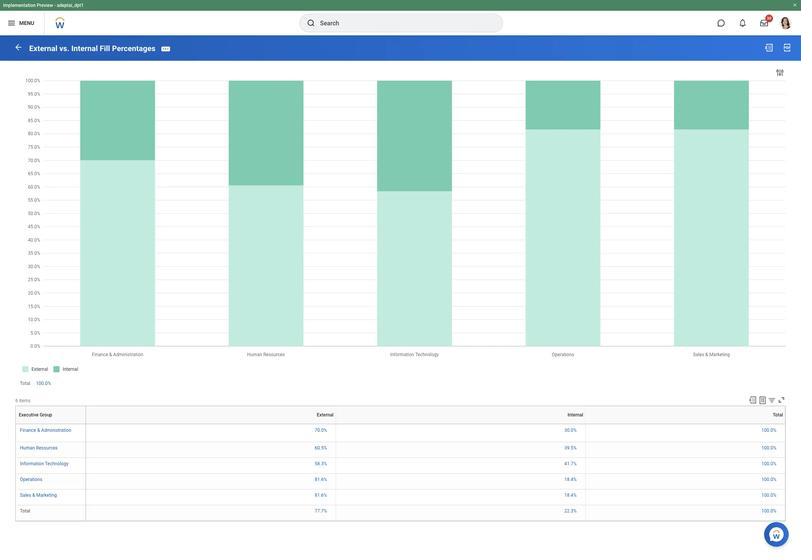 Task type: vqa. For each thing, say whether or not it's contained in the screenshot.
Step associated with Step Completed
no



Task type: describe. For each thing, give the bounding box(es) containing it.
information technology
[[20, 461, 69, 466]]

configure and view chart data image
[[776, 68, 785, 77]]

77.7%
[[315, 508, 327, 514]]

export to worksheets image
[[759, 396, 768, 405]]

export to excel image
[[765, 43, 774, 52]]

100.0% button for 60.5% 'button'
[[762, 445, 778, 451]]

implementation
[[3, 3, 36, 8]]

export to excel image
[[749, 396, 758, 404]]

resources
[[36, 445, 58, 451]]

technology
[[45, 461, 69, 466]]

external for external vs. internal fill percentages
[[29, 44, 57, 53]]

search image
[[307, 18, 316, 28]]

6
[[15, 398, 18, 404]]

81.6% for first 81.6% button from the bottom
[[315, 493, 327, 498]]

external button
[[210, 424, 212, 424]]

18.4% button for first 81.6% button from the bottom 100.0% button
[[565, 492, 578, 498]]

inbox large image
[[761, 19, 769, 27]]

100.0% for second 81.6% button from the bottom 100.0% button's 18.4% button
[[762, 477, 777, 482]]

22.3% button
[[565, 508, 578, 514]]

row element containing executive group
[[16, 406, 87, 424]]

sales
[[20, 493, 31, 498]]

sales & marketing link
[[20, 491, 57, 498]]

100.0% for 30.0% button
[[762, 428, 777, 433]]

Search Workday  search field
[[320, 15, 487, 32]]

60.5% button
[[315, 445, 329, 451]]

70.0% button
[[315, 427, 329, 434]]

adeptai_dpt1
[[57, 3, 84, 8]]

previous page image
[[14, 43, 23, 52]]

select to filter grid data image
[[768, 396, 777, 404]]

human resources
[[20, 445, 58, 451]]

39.5%
[[565, 445, 577, 451]]

external for external internal total
[[210, 424, 211, 424]]

0 vertical spatial executive group
[[19, 412, 52, 418]]

total inside row element
[[774, 412, 784, 418]]

vs.
[[59, 44, 69, 53]]

executive group button
[[50, 424, 53, 424]]

menu button
[[0, 11, 44, 35]]

100.0% button for 70.0% button
[[762, 427, 778, 434]]

percentages
[[112, 44, 156, 53]]

2 81.6% button from the top
[[315, 492, 329, 498]]

100.0% button for first 81.6% button from the bottom
[[762, 492, 778, 498]]

39.5% button
[[565, 445, 578, 451]]

profile logan mcneil image
[[780, 17, 793, 31]]

41.7%
[[565, 461, 577, 466]]

finance
[[20, 428, 36, 433]]

70.0%
[[315, 428, 327, 433]]

external vs. internal fill percentages link
[[29, 44, 156, 53]]

60.5%
[[315, 445, 327, 451]]

implementation preview -   adeptai_dpt1
[[3, 3, 84, 8]]

1 vertical spatial group
[[51, 424, 53, 424]]

30 button
[[757, 15, 774, 32]]

77.7% button
[[315, 508, 329, 514]]

toolbar inside external vs. internal fill percentages main content
[[746, 396, 786, 406]]

internal button
[[460, 424, 462, 424]]

information technology link
[[20, 460, 69, 466]]

58.3%
[[315, 461, 327, 466]]

100.0% for the 39.5% button
[[762, 445, 777, 451]]

0 horizontal spatial internal
[[71, 44, 98, 53]]

operations
[[20, 477, 42, 482]]

100.0% for 41.7% button at the right of the page
[[762, 461, 777, 466]]

30
[[768, 16, 772, 20]]

menu
[[19, 20, 34, 26]]



Task type: locate. For each thing, give the bounding box(es) containing it.
2 vertical spatial internal
[[460, 424, 461, 424]]

0 vertical spatial 18.4% button
[[565, 476, 578, 483]]

2 81.6% from the top
[[315, 493, 327, 498]]

18.4% for 18.4% button for first 81.6% button from the bottom 100.0% button
[[565, 493, 577, 498]]

81.6% button down 58.3% button
[[315, 476, 329, 483]]

1 vertical spatial &
[[32, 493, 35, 498]]

1 vertical spatial executive
[[50, 424, 51, 424]]

1 vertical spatial executive group
[[50, 424, 53, 424]]

100.0% button
[[36, 380, 52, 387], [762, 427, 778, 434], [762, 445, 778, 451], [762, 461, 778, 467], [762, 476, 778, 483], [762, 492, 778, 498], [762, 508, 778, 514]]

1 vertical spatial 18.4% button
[[565, 492, 578, 498]]

total column header
[[586, 424, 786, 425]]

row element
[[16, 406, 87, 424], [86, 406, 788, 424]]

18.4% for second 81.6% button from the bottom 100.0% button's 18.4% button
[[565, 477, 577, 482]]

executive
[[19, 412, 39, 418], [50, 424, 51, 424]]

30.0% button
[[565, 427, 578, 434]]

group up the executive group button
[[40, 412, 52, 418]]

2 18.4% button from the top
[[565, 492, 578, 498]]

external vs. internal fill percentages main content
[[0, 35, 802, 529]]

1 vertical spatial 18.4%
[[565, 493, 577, 498]]

group
[[40, 412, 52, 418], [51, 424, 53, 424]]

81.6% down 58.3% button
[[315, 477, 327, 482]]

0 vertical spatial 81.6% button
[[315, 476, 329, 483]]

notifications large image
[[740, 19, 747, 27]]

2 horizontal spatial external
[[317, 412, 334, 418]]

18.4% button for second 81.6% button from the bottom 100.0% button
[[565, 476, 578, 483]]

81.6% button up 77.7%
[[315, 492, 329, 498]]

executive group
[[19, 412, 52, 418], [50, 424, 53, 424]]

18.4%
[[565, 477, 577, 482], [565, 493, 577, 498]]

external
[[29, 44, 57, 53], [317, 412, 334, 418], [210, 424, 211, 424]]

0 vertical spatial group
[[40, 412, 52, 418]]

2 18.4% from the top
[[565, 493, 577, 498]]

0 vertical spatial internal
[[71, 44, 98, 53]]

close environment banner image
[[793, 3, 798, 7]]

toolbar
[[746, 396, 786, 406]]

row element containing external
[[86, 406, 788, 424]]

18.4% button
[[565, 476, 578, 483], [565, 492, 578, 498]]

executive group up finance
[[19, 412, 52, 418]]

external internal total
[[210, 424, 686, 424]]

100.0% for 18.4% button for first 81.6% button from the bottom 100.0% button
[[762, 493, 777, 498]]

81.6%
[[315, 477, 327, 482], [315, 493, 327, 498]]

administration
[[41, 428, 71, 433]]

2 row element from the left
[[86, 406, 788, 424]]

1 horizontal spatial external
[[210, 424, 211, 424]]

6 items
[[15, 398, 31, 404]]

81.6% for second 81.6% button from the bottom
[[315, 477, 327, 482]]

& for marketing
[[32, 493, 35, 498]]

18.4% down 41.7% button at the right of the page
[[565, 477, 577, 482]]

&
[[37, 428, 40, 433], [32, 493, 35, 498]]

executive down items
[[19, 412, 39, 418]]

items
[[19, 398, 31, 404]]

1 row element from the left
[[16, 406, 87, 424]]

100.0% button for second 81.6% button from the bottom
[[762, 476, 778, 483]]

1 18.4% button from the top
[[565, 476, 578, 483]]

-
[[54, 3, 56, 8]]

0 horizontal spatial executive
[[19, 412, 39, 418]]

0 vertical spatial 81.6%
[[315, 477, 327, 482]]

1 vertical spatial 81.6%
[[315, 493, 327, 498]]

human
[[20, 445, 35, 451]]

total
[[20, 381, 30, 386], [774, 412, 784, 418], [686, 424, 686, 424], [20, 508, 30, 514]]

operations link
[[20, 475, 42, 482]]

external vs. internal fill percentages
[[29, 44, 156, 53]]

18.4% button down 41.7% button at the right of the page
[[565, 476, 578, 483]]

0 horizontal spatial &
[[32, 493, 35, 498]]

2 vertical spatial external
[[210, 424, 211, 424]]

view printable version (pdf) image
[[783, 43, 793, 52]]

1 vertical spatial internal
[[568, 412, 584, 418]]

18.4% button up 22.3%
[[565, 492, 578, 498]]

2 horizontal spatial internal
[[568, 412, 584, 418]]

100.0%
[[36, 381, 51, 386], [762, 428, 777, 433], [762, 445, 777, 451], [762, 461, 777, 466], [762, 477, 777, 482], [762, 493, 777, 498], [762, 508, 777, 514]]

81.6% button
[[315, 476, 329, 483], [315, 492, 329, 498]]

1 horizontal spatial &
[[37, 428, 40, 433]]

1 vertical spatial 81.6% button
[[315, 492, 329, 498]]

30.0%
[[565, 428, 577, 433]]

1 vertical spatial external
[[317, 412, 334, 418]]

0 vertical spatial &
[[37, 428, 40, 433]]

marketing
[[36, 493, 57, 498]]

& right 'sales' at the left of page
[[32, 493, 35, 498]]

81.6% up 77.7%
[[315, 493, 327, 498]]

human resources link
[[20, 444, 58, 451]]

18.4% up 22.3%
[[565, 493, 577, 498]]

1 18.4% from the top
[[565, 477, 577, 482]]

22.3%
[[565, 508, 577, 514]]

sales & marketing
[[20, 493, 57, 498]]

finance & administration
[[20, 428, 71, 433]]

finance & administration link
[[20, 426, 71, 433]]

executive group up finance & administration link
[[50, 424, 53, 424]]

0 vertical spatial 18.4%
[[565, 477, 577, 482]]

41.7% button
[[565, 461, 578, 467]]

fill
[[100, 44, 110, 53]]

& right finance
[[37, 428, 40, 433]]

internal
[[71, 44, 98, 53], [568, 412, 584, 418], [460, 424, 461, 424]]

information
[[20, 461, 44, 466]]

preview
[[37, 3, 53, 8]]

58.3% button
[[315, 461, 329, 467]]

total element
[[20, 507, 30, 514]]

executive up finance & administration link
[[50, 424, 51, 424]]

group up administration
[[51, 424, 53, 424]]

0 vertical spatial external
[[29, 44, 57, 53]]

external for external
[[317, 412, 334, 418]]

justify image
[[7, 18, 16, 28]]

100.0% for 22.3% button
[[762, 508, 777, 514]]

1 81.6% button from the top
[[315, 476, 329, 483]]

100.0% button for 58.3% button
[[762, 461, 778, 467]]

& for administration
[[37, 428, 40, 433]]

1 81.6% from the top
[[315, 477, 327, 482]]

0 vertical spatial executive
[[19, 412, 39, 418]]

100.0% button for "77.7%" button
[[762, 508, 778, 514]]

menu banner
[[0, 0, 802, 35]]

0 horizontal spatial external
[[29, 44, 57, 53]]

1 horizontal spatial executive
[[50, 424, 51, 424]]

1 horizontal spatial internal
[[460, 424, 461, 424]]

fullscreen image
[[778, 396, 786, 404]]



